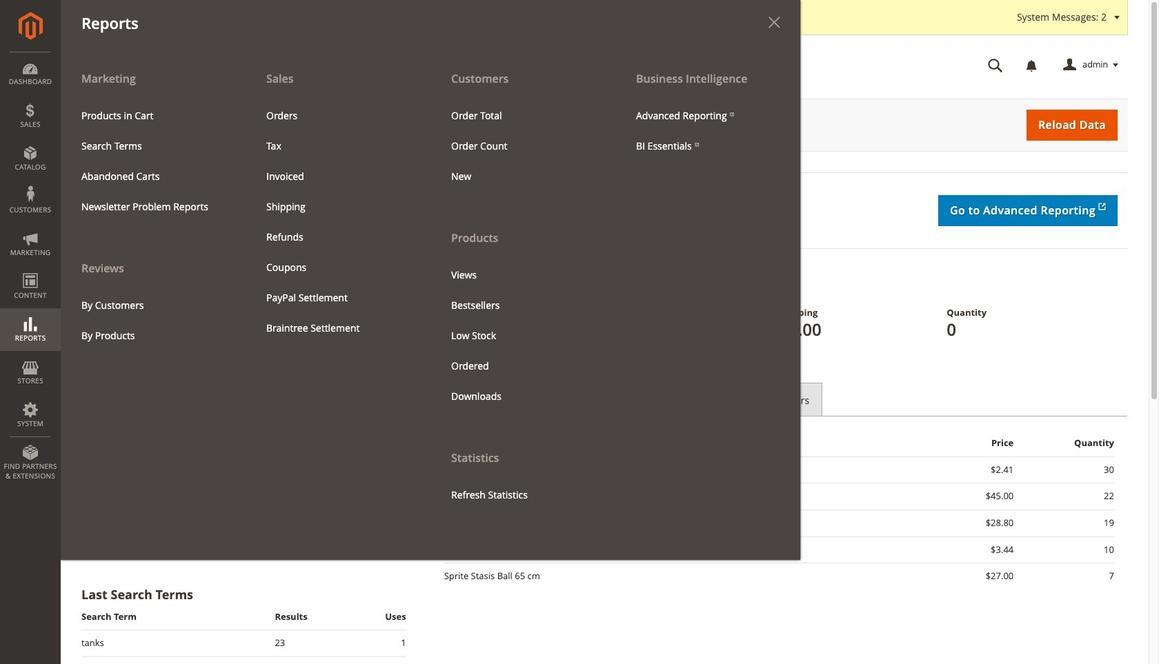 Task type: locate. For each thing, give the bounding box(es) containing it.
menu bar
[[0, 0, 801, 560]]

menu
[[61, 63, 801, 560], [61, 63, 246, 351], [431, 63, 616, 510], [71, 101, 235, 222], [256, 101, 420, 344], [441, 101, 605, 192], [626, 101, 790, 161], [441, 260, 605, 412], [71, 290, 235, 351]]



Task type: describe. For each thing, give the bounding box(es) containing it.
magento admin panel image
[[18, 12, 42, 40]]



Task type: vqa. For each thing, say whether or not it's contained in the screenshot.
menu
yes



